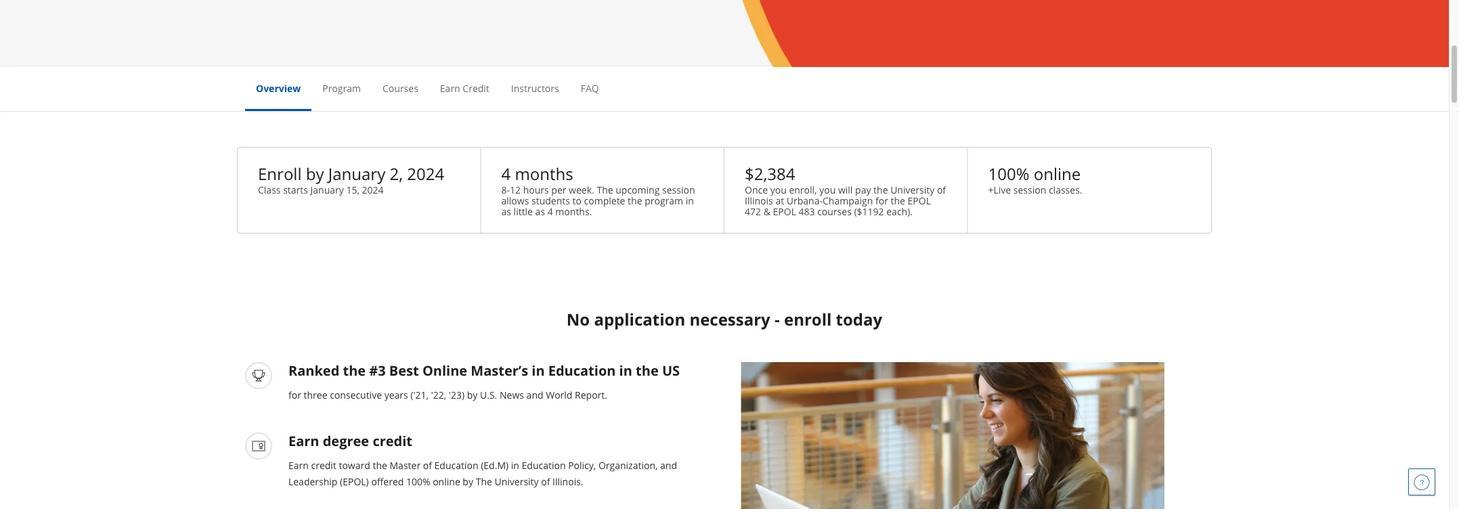 Task type: vqa. For each thing, say whether or not it's contained in the screenshot.
2nd Skills you'll gain:
no



Task type: describe. For each thing, give the bounding box(es) containing it.
100% online +live session classes.
[[989, 163, 1083, 196]]

education up illinois.
[[522, 459, 566, 472]]

the left #3
[[343, 361, 366, 380]]

in left the us
[[620, 361, 633, 380]]

enroll by january 2, 2024 class starts january 15, 2024
[[258, 163, 445, 196]]

little
[[514, 205, 533, 218]]

#3
[[369, 361, 386, 380]]

years
[[385, 388, 408, 401]]

week.
[[569, 183, 595, 196]]

world
[[546, 388, 573, 401]]

1 horizontal spatial epol
[[908, 194, 931, 207]]

the inside 4 months 8-12 hours per week. the upcoming session allows students to complete the program in as little as 4 months.
[[628, 194, 643, 207]]

faq
[[581, 82, 599, 94]]

'22,
[[431, 388, 447, 401]]

months.
[[556, 205, 592, 218]]

in inside 4 months 8-12 hours per week. the upcoming session allows students to complete the program in as little as 4 months.
[[686, 194, 694, 207]]

earn for earn credit toward the master of education (ed.m) in education policy, organization, and leadership (epol) offered 100% online by the university of illinois.
[[289, 459, 309, 472]]

earn for earn degree credit
[[289, 431, 319, 450]]

483
[[799, 205, 815, 218]]

100% inside earn credit toward the master of education (ed.m) in education policy, organization, and leadership (epol) offered 100% online by the university of illinois.
[[406, 475, 430, 488]]

earn credit toward the master of education (ed.m) in education policy, organization, and leadership (epol) offered 100% online by the university of illinois.
[[289, 459, 677, 488]]

and inside earn credit toward the master of education (ed.m) in education policy, organization, and leadership (epol) offered 100% online by the university of illinois.
[[660, 459, 677, 472]]

(ed.m)
[[481, 459, 509, 472]]

by inside enroll by january 2, 2024 class starts january 15, 2024
[[306, 163, 324, 185]]

faq link
[[581, 82, 599, 94]]

no application necessary - enroll today
[[567, 309, 883, 331]]

100% inside 100% online +live session classes.
[[989, 163, 1030, 185]]

consecutive
[[330, 388, 382, 401]]

best
[[389, 361, 419, 380]]

in inside earn credit toward the master of education (ed.m) in education policy, organization, and leadership (epol) offered 100% online by the university of illinois.
[[511, 459, 520, 472]]

0 vertical spatial 4
[[502, 163, 511, 185]]

application
[[594, 309, 686, 331]]

illinois.
[[553, 475, 584, 488]]

once
[[745, 183, 768, 196]]

education up report.
[[549, 361, 616, 380]]

&
[[764, 205, 771, 218]]

overview
[[256, 82, 301, 94]]

0 vertical spatial and
[[527, 388, 544, 401]]

0 horizontal spatial of
[[423, 459, 432, 472]]

$2,384
[[745, 163, 796, 185]]

enroll
[[258, 163, 302, 185]]

the right the ($1192
[[891, 194, 906, 207]]

leadership
[[289, 475, 338, 488]]

hours
[[523, 183, 549, 196]]

courses
[[818, 205, 852, 218]]

instructors
[[511, 82, 559, 94]]

('21,
[[411, 388, 429, 401]]

policy,
[[568, 459, 596, 472]]

to
[[573, 194, 582, 207]]

2 vertical spatial of
[[541, 475, 550, 488]]

program
[[645, 194, 684, 207]]

students
[[532, 194, 570, 207]]

8-
[[502, 183, 510, 196]]

(epol)
[[340, 475, 369, 488]]

earn degree credit
[[289, 431, 413, 450]]

master's
[[471, 361, 528, 380]]

0 vertical spatial credit
[[373, 431, 413, 450]]

online
[[423, 361, 468, 380]]

1 vertical spatial by
[[467, 388, 478, 401]]

university inside earn credit toward the master of education (ed.m) in education policy, organization, and leadership (epol) offered 100% online by the university of illinois.
[[495, 475, 539, 488]]

program link
[[323, 82, 361, 94]]

online inside 100% online +live session classes.
[[1034, 163, 1081, 185]]

classes.
[[1049, 183, 1083, 196]]

degree
[[323, 431, 369, 450]]

4 months 8-12 hours per week. the upcoming session allows students to complete the program in as little as 4 months.
[[502, 163, 695, 218]]

at
[[776, 194, 785, 207]]

illinois
[[745, 194, 773, 207]]

us
[[662, 361, 680, 380]]

the right pay
[[874, 183, 888, 196]]

report.
[[575, 388, 608, 401]]

earn credit link
[[440, 82, 490, 94]]

news
[[500, 388, 524, 401]]



Task type: locate. For each thing, give the bounding box(es) containing it.
of
[[937, 183, 946, 196], [423, 459, 432, 472], [541, 475, 550, 488]]

help center image
[[1414, 474, 1431, 490]]

you left 'will' in the top of the page
[[820, 183, 836, 196]]

courses
[[383, 82, 419, 94]]

0 horizontal spatial as
[[502, 205, 511, 218]]

epol right the ($1192
[[908, 194, 931, 207]]

1 vertical spatial of
[[423, 459, 432, 472]]

each).
[[887, 205, 913, 218]]

0 vertical spatial online
[[1034, 163, 1081, 185]]

as right the little
[[536, 205, 545, 218]]

class
[[258, 183, 281, 196]]

necessary
[[690, 309, 771, 331]]

1 horizontal spatial the
[[597, 183, 613, 196]]

earn inside earn credit toward the master of education (ed.m) in education policy, organization, and leadership (epol) offered 100% online by the university of illinois.
[[289, 459, 309, 472]]

for left three
[[289, 388, 301, 401]]

university inside $2,384 once you enroll, you will pay the university of illinois at urbana-champaign for the epol 472 & epol 483 courses ($1192 each).
[[891, 183, 935, 196]]

2024 right 15,
[[362, 183, 384, 196]]

ranked the #3 best online master's in education in the us
[[289, 361, 680, 380]]

1 horizontal spatial session
[[1014, 183, 1047, 196]]

0 horizontal spatial 4
[[502, 163, 511, 185]]

education
[[549, 361, 616, 380], [435, 459, 479, 472], [522, 459, 566, 472]]

allows
[[502, 194, 529, 207]]

the inside earn credit toward the master of education (ed.m) in education policy, organization, and leadership (epol) offered 100% online by the university of illinois.
[[476, 475, 492, 488]]

$2,384 once you enroll, you will pay the university of illinois at urbana-champaign for the epol 472 & epol 483 courses ($1192 each).
[[745, 163, 946, 218]]

you
[[771, 183, 787, 196], [820, 183, 836, 196]]

the left program
[[628, 194, 643, 207]]

0 vertical spatial of
[[937, 183, 946, 196]]

the
[[874, 183, 888, 196], [628, 194, 643, 207], [891, 194, 906, 207], [343, 361, 366, 380], [636, 361, 659, 380], [373, 459, 387, 472]]

1 vertical spatial and
[[660, 459, 677, 472]]

for
[[876, 194, 889, 207], [289, 388, 301, 401]]

earn
[[440, 82, 460, 94], [289, 431, 319, 450], [289, 459, 309, 472]]

credit up leadership
[[311, 459, 337, 472]]

for three consecutive years ('21, '22, '23) by u.s. news and world report.
[[289, 388, 608, 401]]

program
[[323, 82, 361, 94]]

2024
[[407, 163, 445, 185], [362, 183, 384, 196]]

online
[[1034, 163, 1081, 185], [433, 475, 460, 488]]

0 horizontal spatial 100%
[[406, 475, 430, 488]]

education left the (ed.m)
[[435, 459, 479, 472]]

organization,
[[599, 459, 658, 472]]

session right +live
[[1014, 183, 1047, 196]]

courses link
[[383, 82, 419, 94]]

1 horizontal spatial credit
[[373, 431, 413, 450]]

online right +live
[[1034, 163, 1081, 185]]

for inside $2,384 once you enroll, you will pay the university of illinois at urbana-champaign for the epol 472 & epol 483 courses ($1192 each).
[[876, 194, 889, 207]]

0 horizontal spatial online
[[433, 475, 460, 488]]

2 session from the left
[[1014, 183, 1047, 196]]

2 you from the left
[[820, 183, 836, 196]]

0 vertical spatial 100%
[[989, 163, 1030, 185]]

will
[[839, 183, 853, 196]]

the inside 4 months 8-12 hours per week. the upcoming session allows students to complete the program in as little as 4 months.
[[597, 183, 613, 196]]

online inside earn credit toward the master of education (ed.m) in education policy, organization, and leadership (epol) offered 100% online by the university of illinois.
[[433, 475, 460, 488]]

earn inside the certificate menu element
[[440, 82, 460, 94]]

upcoming
[[616, 183, 660, 196]]

ranked
[[289, 361, 340, 380]]

1 horizontal spatial for
[[876, 194, 889, 207]]

of right master
[[423, 459, 432, 472]]

-
[[775, 309, 780, 331]]

today
[[836, 309, 883, 331]]

0 horizontal spatial 2024
[[362, 183, 384, 196]]

1 vertical spatial credit
[[311, 459, 337, 472]]

of left +live
[[937, 183, 946, 196]]

credit
[[463, 82, 490, 94]]

2 as from the left
[[536, 205, 545, 218]]

0 horizontal spatial and
[[527, 388, 544, 401]]

session right upcoming
[[662, 183, 695, 196]]

2,
[[390, 163, 403, 185]]

1 vertical spatial university
[[495, 475, 539, 488]]

as
[[502, 205, 511, 218], [536, 205, 545, 218]]

certificate menu element
[[245, 67, 1204, 111]]

by
[[306, 163, 324, 185], [467, 388, 478, 401], [463, 475, 474, 488]]

no
[[567, 309, 590, 331]]

mtdp redesign overview visual image
[[741, 362, 1188, 509]]

master
[[390, 459, 421, 472]]

university
[[891, 183, 935, 196], [495, 475, 539, 488]]

in right master's
[[532, 361, 545, 380]]

in right program
[[686, 194, 694, 207]]

earn credit
[[440, 82, 490, 94]]

1 as from the left
[[502, 205, 511, 218]]

0 vertical spatial for
[[876, 194, 889, 207]]

0 vertical spatial the
[[597, 183, 613, 196]]

1 vertical spatial 4
[[548, 205, 553, 218]]

1 vertical spatial the
[[476, 475, 492, 488]]

1 vertical spatial online
[[433, 475, 460, 488]]

the left the us
[[636, 361, 659, 380]]

and
[[527, 388, 544, 401], [660, 459, 677, 472]]

1 horizontal spatial as
[[536, 205, 545, 218]]

2 vertical spatial by
[[463, 475, 474, 488]]

472
[[745, 205, 761, 218]]

january left 2,
[[328, 163, 386, 185]]

1 horizontal spatial university
[[891, 183, 935, 196]]

4
[[502, 163, 511, 185], [548, 205, 553, 218]]

1 vertical spatial 100%
[[406, 475, 430, 488]]

for right pay
[[876, 194, 889, 207]]

the right week.
[[597, 183, 613, 196]]

0 vertical spatial university
[[891, 183, 935, 196]]

of inside $2,384 once you enroll, you will pay the university of illinois at urbana-champaign for the epol 472 & epol 483 courses ($1192 each).
[[937, 183, 946, 196]]

epol
[[908, 194, 931, 207], [773, 205, 797, 218]]

1 you from the left
[[771, 183, 787, 196]]

overview link
[[256, 82, 301, 94]]

online right offered at the left bottom of page
[[433, 475, 460, 488]]

credit up master
[[373, 431, 413, 450]]

by inside earn credit toward the master of education (ed.m) in education policy, organization, and leadership (epol) offered 100% online by the university of illinois.
[[463, 475, 474, 488]]

urbana-
[[787, 194, 823, 207]]

0 horizontal spatial session
[[662, 183, 695, 196]]

toward
[[339, 459, 370, 472]]

credit inside earn credit toward the master of education (ed.m) in education policy, organization, and leadership (epol) offered 100% online by the university of illinois.
[[311, 459, 337, 472]]

0 vertical spatial by
[[306, 163, 324, 185]]

three
[[304, 388, 328, 401]]

the down the (ed.m)
[[476, 475, 492, 488]]

'23)
[[449, 388, 465, 401]]

enroll
[[784, 309, 832, 331]]

+live
[[989, 183, 1011, 196]]

starts
[[283, 183, 308, 196]]

1 horizontal spatial of
[[541, 475, 550, 488]]

100% left classes.
[[989, 163, 1030, 185]]

100% down master
[[406, 475, 430, 488]]

($1192
[[854, 205, 884, 218]]

the inside earn credit toward the master of education (ed.m) in education policy, organization, and leadership (epol) offered 100% online by the university of illinois.
[[373, 459, 387, 472]]

january left 15,
[[311, 183, 344, 196]]

0 horizontal spatial you
[[771, 183, 787, 196]]

100%
[[989, 163, 1030, 185], [406, 475, 430, 488]]

and right news
[[527, 388, 544, 401]]

offered
[[371, 475, 404, 488]]

session inside 4 months 8-12 hours per week. the upcoming session allows students to complete the program in as little as 4 months.
[[662, 183, 695, 196]]

2024 right 2,
[[407, 163, 445, 185]]

credit
[[373, 431, 413, 450], [311, 459, 337, 472]]

pay
[[856, 183, 871, 196]]

earn for earn credit
[[440, 82, 460, 94]]

session inside 100% online +live session classes.
[[1014, 183, 1047, 196]]

you right once
[[771, 183, 787, 196]]

1 session from the left
[[662, 183, 695, 196]]

in right the (ed.m)
[[511, 459, 520, 472]]

enroll,
[[789, 183, 817, 196]]

1 vertical spatial for
[[289, 388, 301, 401]]

per
[[552, 183, 567, 196]]

2 horizontal spatial of
[[937, 183, 946, 196]]

15,
[[346, 183, 360, 196]]

0 vertical spatial earn
[[440, 82, 460, 94]]

of left illinois.
[[541, 475, 550, 488]]

1 horizontal spatial 100%
[[989, 163, 1030, 185]]

university down the (ed.m)
[[495, 475, 539, 488]]

0 horizontal spatial the
[[476, 475, 492, 488]]

1 horizontal spatial and
[[660, 459, 677, 472]]

complete
[[584, 194, 626, 207]]

session
[[662, 183, 695, 196], [1014, 183, 1047, 196]]

the up offered at the left bottom of page
[[373, 459, 387, 472]]

1 vertical spatial earn
[[289, 431, 319, 450]]

12
[[510, 183, 521, 196]]

and right organization,
[[660, 459, 677, 472]]

1 horizontal spatial 2024
[[407, 163, 445, 185]]

in
[[686, 194, 694, 207], [532, 361, 545, 380], [620, 361, 633, 380], [511, 459, 520, 472]]

0 horizontal spatial for
[[289, 388, 301, 401]]

1 horizontal spatial online
[[1034, 163, 1081, 185]]

2 vertical spatial earn
[[289, 459, 309, 472]]

4 down the per
[[548, 205, 553, 218]]

university up each).
[[891, 183, 935, 196]]

0 horizontal spatial university
[[495, 475, 539, 488]]

champaign
[[823, 194, 873, 207]]

epol right '&'
[[773, 205, 797, 218]]

as left the little
[[502, 205, 511, 218]]

months
[[515, 163, 574, 185]]

0 horizontal spatial credit
[[311, 459, 337, 472]]

4 up allows
[[502, 163, 511, 185]]

1 horizontal spatial you
[[820, 183, 836, 196]]

instructors link
[[511, 82, 559, 94]]

0 horizontal spatial epol
[[773, 205, 797, 218]]

1 horizontal spatial 4
[[548, 205, 553, 218]]

u.s.
[[480, 388, 497, 401]]



